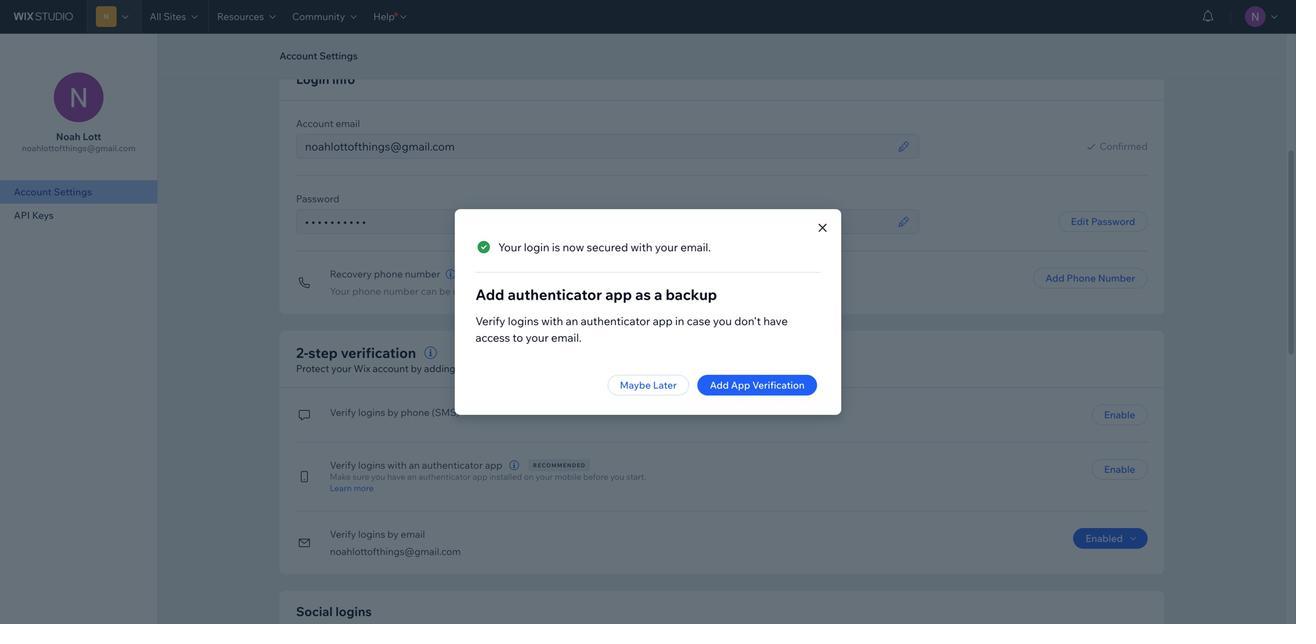 Task type: describe. For each thing, give the bounding box(es) containing it.
make
[[330, 472, 351, 482]]

have inside verify logins with an authenticator app in case you don't have access to your email.
[[764, 314, 788, 328]]

backup
[[666, 286, 718, 304]]

your phone number can be used to recover your wix account.
[[330, 285, 605, 297]]

verification
[[753, 379, 805, 391]]

info
[[332, 71, 355, 87]]

more
[[354, 483, 374, 493]]

resources
[[217, 10, 264, 22]]

1 horizontal spatial wix
[[547, 285, 564, 297]]

app inside verify logins with an authenticator app in case you don't have access to your email.
[[653, 314, 673, 328]]

1 horizontal spatial email.
[[681, 240, 711, 254]]

2-
[[296, 344, 308, 362]]

2 vertical spatial phone
[[401, 406, 430, 418]]

now
[[563, 240, 585, 254]]

account for "account settings" 'link'
[[14, 186, 52, 198]]

adding
[[424, 363, 456, 375]]

with right secured
[[631, 240, 653, 254]]

number
[[1099, 272, 1136, 284]]

add for add authenticator app as a backup
[[476, 286, 505, 304]]

password inside button
[[1092, 215, 1136, 228]]

(sms)
[[432, 406, 460, 418]]

help button
[[365, 0, 415, 33]]

authenticator inside verify logins with an authenticator app in case you don't have access to your email.
[[581, 314, 651, 328]]

have inside make sure you have an authenticator app installed on your mobile before you start. learn more
[[387, 472, 406, 482]]

edit
[[1072, 215, 1090, 228]]

app
[[732, 379, 751, 391]]

0 vertical spatial by
[[411, 363, 422, 375]]

verify logins with an authenticator app
[[330, 459, 503, 471]]

2 enable button from the top
[[1092, 459, 1148, 480]]

verify for verify logins with an authenticator app
[[330, 459, 356, 471]]

by for email
[[388, 528, 399, 540]]

phone for recovery
[[374, 268, 403, 280]]

extra
[[471, 363, 494, 375]]

with inside verify logins with an authenticator app in case you don't have access to your email.
[[542, 314, 564, 328]]

learn more link
[[330, 482, 647, 494]]

security
[[531, 363, 567, 375]]

add phone number
[[1046, 272, 1136, 284]]

login
[[524, 240, 550, 254]]

verify for verify logins by phone (sms)
[[330, 406, 356, 418]]

1 vertical spatial in
[[631, 363, 639, 375]]

layer
[[496, 363, 518, 375]]

account for account settings button
[[280, 50, 318, 62]]

api keys
[[14, 209, 54, 221]]

account settings for account settings button
[[280, 50, 358, 62]]

by for phone
[[388, 406, 399, 418]]

email inside verify logins by email noahlottofthings@gmail.com
[[401, 528, 425, 540]]

your for your phone number can be used to recover your wix account.
[[330, 285, 350, 297]]

number for recovery
[[405, 268, 441, 280]]

you right "sure"
[[371, 472, 386, 482]]

account settings link
[[0, 180, 157, 204]]

logins for social logins
[[336, 604, 372, 619]]

account.
[[566, 285, 605, 297]]

lott
[[83, 131, 101, 143]]

don't
[[735, 314, 761, 328]]

api keys link
[[0, 204, 157, 227]]

edit password button
[[1059, 211, 1148, 232]]

0 vertical spatial to
[[477, 285, 487, 297]]

settings for "account settings" 'link'
[[54, 186, 92, 198]]

authenticator up make sure you have an authenticator app installed on your mobile before you start. learn more
[[422, 459, 483, 471]]

logins for verify logins by email noahlottofthings@gmail.com
[[358, 528, 386, 540]]

on
[[524, 472, 534, 482]]

add for add app verification
[[710, 379, 729, 391]]

maybe later button
[[608, 375, 690, 396]]

protect
[[296, 363, 329, 375]]

app inside make sure you have an authenticator app installed on your mobile before you start. learn more
[[473, 472, 488, 482]]

phone for your
[[353, 285, 381, 297]]

1 vertical spatial wix
[[354, 363, 371, 375]]

with up the maybe later
[[641, 363, 660, 375]]

all
[[150, 10, 161, 22]]

an left extra
[[458, 363, 469, 375]]

add for add phone number
[[1046, 272, 1065, 284]]

app left "as"
[[606, 286, 632, 304]]

be
[[439, 285, 451, 297]]

1 vertical spatial account
[[296, 117, 334, 129]]

app up installed at the left bottom
[[485, 459, 503, 471]]

verify logins by phone (sms)
[[330, 406, 460, 418]]

used
[[453, 285, 475, 297]]

you left the start.
[[611, 472, 625, 482]]

your for your login is now secured with your email.
[[499, 240, 522, 254]]

is
[[552, 240, 560, 254]]

all sites
[[150, 10, 186, 22]]

login
[[296, 71, 330, 87]]

add phone number button
[[1034, 268, 1148, 289]]

account settings button
[[273, 46, 365, 66]]

before
[[583, 472, 609, 482]]

verification
[[341, 344, 416, 362]]

your inside verify logins with an authenticator app in case you don't have access to your email.
[[526, 331, 549, 345]]

0 vertical spatial password
[[296, 193, 340, 205]]

your login is now secured with your email.
[[499, 240, 711, 254]]

enable for second enable button from the top
[[1105, 463, 1136, 475]]

0 horizontal spatial email
[[336, 117, 360, 129]]

community
[[292, 10, 345, 22]]



Task type: vqa. For each thing, say whether or not it's contained in the screenshot.
Categories
no



Task type: locate. For each thing, give the bounding box(es) containing it.
0 vertical spatial settings
[[320, 50, 358, 62]]

and
[[702, 363, 719, 375]]

authenticator down the add authenticator app as a backup at the top
[[581, 314, 651, 328]]

settings inside 'link'
[[54, 186, 92, 198]]

1 vertical spatial add
[[476, 286, 505, 304]]

logins up access
[[508, 314, 539, 328]]

settings up api keys link
[[54, 186, 92, 198]]

account inside button
[[280, 50, 318, 62]]

verify for verify logins with an authenticator app in case you don't have access to your email.
[[476, 314, 506, 328]]

number down recovery phone number on the left of page
[[384, 285, 419, 297]]

email
[[336, 117, 360, 129], [676, 363, 700, 375], [401, 528, 425, 540]]

your left login
[[499, 240, 522, 254]]

email. up when
[[552, 331, 582, 345]]

noahlottofthings@gmail.com
[[22, 143, 136, 153], [330, 546, 461, 558]]

add authenticator app as a backup
[[476, 286, 718, 304]]

account settings for "account settings" 'link'
[[14, 186, 92, 198]]

protect your wix account by adding an extra layer of security when you log in with an email and password.
[[296, 363, 767, 375]]

social logins
[[296, 604, 372, 619]]

account up login
[[280, 50, 318, 62]]

your down 2-step verification
[[332, 363, 352, 375]]

you left log
[[596, 363, 612, 375]]

add down and
[[710, 379, 729, 391]]

noahlottofthings@gmail.com inside sidebar element
[[22, 143, 136, 153]]

2 vertical spatial account
[[14, 186, 52, 198]]

password.
[[721, 363, 767, 375]]

verify down learn
[[330, 528, 356, 540]]

0 vertical spatial wix
[[547, 285, 564, 297]]

email. inside verify logins with an authenticator app in case you don't have access to your email.
[[552, 331, 582, 345]]

1 vertical spatial have
[[387, 472, 406, 482]]

n
[[104, 12, 109, 21]]

0 horizontal spatial noahlottofthings@gmail.com
[[22, 143, 136, 153]]

of
[[520, 363, 529, 375]]

1 vertical spatial enable
[[1105, 463, 1136, 475]]

recovery
[[330, 268, 372, 280]]

1 vertical spatial password
[[1092, 215, 1136, 228]]

2 horizontal spatial email
[[676, 363, 700, 375]]

an inside verify logins with an authenticator app in case you don't have access to your email.
[[566, 314, 579, 328]]

an up later
[[663, 363, 674, 375]]

0 horizontal spatial to
[[477, 285, 487, 297]]

your inside make sure you have an authenticator app installed on your mobile before you start. learn more
[[536, 472, 553, 482]]

maybe
[[620, 379, 651, 391]]

in right log
[[631, 363, 639, 375]]

1 vertical spatial by
[[388, 406, 399, 418]]

1 vertical spatial noahlottofthings@gmail.com
[[330, 546, 461, 558]]

noah lott noahlottofthings@gmail.com
[[22, 131, 136, 153]]

1 horizontal spatial noahlottofthings@gmail.com
[[330, 546, 461, 558]]

settings
[[320, 50, 358, 62], [54, 186, 92, 198]]

in inside verify logins with an authenticator app in case you don't have access to your email.
[[676, 314, 685, 328]]

recommended
[[533, 462, 586, 469]]

to right used
[[477, 285, 487, 297]]

sure
[[353, 472, 370, 482]]

sidebar element
[[0, 33, 158, 624]]

you right 'case'
[[713, 314, 732, 328]]

a
[[655, 286, 663, 304]]

logins inside verify logins with an authenticator app in case you don't have access to your email.
[[508, 314, 539, 328]]

email.
[[681, 240, 711, 254], [552, 331, 582, 345]]

account
[[373, 363, 409, 375]]

verify up access
[[476, 314, 506, 328]]

0 vertical spatial account settings
[[280, 50, 358, 62]]

0 horizontal spatial your
[[330, 285, 350, 297]]

verify up the make
[[330, 459, 356, 471]]

0 vertical spatial number
[[405, 268, 441, 280]]

app down a
[[653, 314, 673, 328]]

phone
[[1067, 272, 1097, 284]]

add app verification button
[[698, 375, 818, 396]]

can
[[421, 285, 437, 297]]

phone left (sms)
[[401, 406, 430, 418]]

1 horizontal spatial settings
[[320, 50, 358, 62]]

2 enable from the top
[[1105, 463, 1136, 475]]

2 vertical spatial email
[[401, 528, 425, 540]]

account settings inside button
[[280, 50, 358, 62]]

authenticator
[[508, 286, 602, 304], [581, 314, 651, 328], [422, 459, 483, 471], [419, 472, 471, 482]]

social
[[296, 604, 333, 619]]

help
[[374, 10, 395, 22]]

add inside button
[[1046, 272, 1065, 284]]

mobile
[[555, 472, 582, 482]]

0 vertical spatial noahlottofthings@gmail.com
[[22, 143, 136, 153]]

login info
[[296, 71, 355, 87]]

verify logins with an authenticator app in case you don't have access to your email.
[[476, 314, 788, 345]]

1 vertical spatial account settings
[[14, 186, 92, 198]]

1 horizontal spatial to
[[513, 331, 524, 345]]

authenticator down "verify logins with an authenticator app"
[[419, 472, 471, 482]]

verify
[[476, 314, 506, 328], [330, 406, 356, 418], [330, 459, 356, 471], [330, 528, 356, 540]]

your right "on"
[[536, 472, 553, 482]]

edit password
[[1072, 215, 1136, 228]]

noah
[[56, 131, 81, 143]]

password
[[296, 193, 340, 205], [1092, 215, 1136, 228]]

0 vertical spatial phone
[[374, 268, 403, 280]]

1 vertical spatial email
[[676, 363, 700, 375]]

0 horizontal spatial account settings
[[14, 186, 92, 198]]

0 vertical spatial enable
[[1105, 409, 1136, 421]]

wix
[[547, 285, 564, 297], [354, 363, 371, 375]]

your right recover on the top left
[[525, 285, 545, 297]]

account email
[[296, 117, 360, 129]]

recover
[[489, 285, 523, 297]]

enable for first enable button from the top of the page
[[1105, 409, 1136, 421]]

enable button
[[1092, 405, 1148, 425], [1092, 459, 1148, 480]]

logins inside verify logins by email noahlottofthings@gmail.com
[[358, 528, 386, 540]]

2 vertical spatial add
[[710, 379, 729, 391]]

wix left account.
[[547, 285, 564, 297]]

verify logins by email noahlottofthings@gmail.com
[[330, 528, 461, 558]]

account down login
[[296, 117, 334, 129]]

have right don't
[[764, 314, 788, 328]]

account
[[280, 50, 318, 62], [296, 117, 334, 129], [14, 186, 52, 198]]

0 horizontal spatial add
[[476, 286, 505, 304]]

recovery phone number
[[330, 268, 441, 280]]

0 horizontal spatial password
[[296, 193, 340, 205]]

account up api keys
[[14, 186, 52, 198]]

1 vertical spatial settings
[[54, 186, 92, 198]]

1 vertical spatial enable button
[[1092, 459, 1148, 480]]

logins for verify logins with an authenticator app
[[358, 459, 386, 471]]

2 vertical spatial by
[[388, 528, 399, 540]]

1 enable from the top
[[1105, 409, 1136, 421]]

1 horizontal spatial have
[[764, 314, 788, 328]]

add
[[1046, 272, 1065, 284], [476, 286, 505, 304], [710, 379, 729, 391]]

verify inside verify logins by email noahlottofthings@gmail.com
[[330, 528, 356, 540]]

0 vertical spatial enable button
[[1092, 405, 1148, 425]]

by
[[411, 363, 422, 375], [388, 406, 399, 418], [388, 528, 399, 540]]

start.
[[627, 472, 647, 482]]

in
[[676, 314, 685, 328], [631, 363, 639, 375]]

your up protect your wix account by adding an extra layer of security when you log in with an email and password.
[[526, 331, 549, 345]]

installed
[[490, 472, 522, 482]]

1 vertical spatial phone
[[353, 285, 381, 297]]

logins right social at bottom left
[[336, 604, 372, 619]]

sites
[[164, 10, 186, 22]]

to inside verify logins with an authenticator app in case you don't have access to your email.
[[513, 331, 524, 345]]

phone right recovery
[[374, 268, 403, 280]]

settings inside button
[[320, 50, 358, 62]]

app left installed at the left bottom
[[473, 472, 488, 482]]

1 horizontal spatial in
[[676, 314, 685, 328]]

enable
[[1105, 409, 1136, 421], [1105, 463, 1136, 475]]

0 horizontal spatial wix
[[354, 363, 371, 375]]

settings for account settings button
[[320, 50, 358, 62]]

to right access
[[513, 331, 524, 345]]

by inside verify logins by email noahlottofthings@gmail.com
[[388, 528, 399, 540]]

your up a
[[655, 240, 678, 254]]

0 vertical spatial have
[[764, 314, 788, 328]]

an down account.
[[566, 314, 579, 328]]

with up security
[[542, 314, 564, 328]]

account settings inside 'link'
[[14, 186, 92, 198]]

number
[[405, 268, 441, 280], [384, 285, 419, 297]]

Email address text field
[[301, 135, 894, 158]]

your down recovery
[[330, 285, 350, 297]]

0 vertical spatial email
[[336, 117, 360, 129]]

your
[[655, 240, 678, 254], [525, 285, 545, 297], [526, 331, 549, 345], [332, 363, 352, 375], [536, 472, 553, 482]]

logins
[[508, 314, 539, 328], [358, 406, 386, 418], [358, 459, 386, 471], [358, 528, 386, 540], [336, 604, 372, 619]]

1 horizontal spatial email
[[401, 528, 425, 540]]

logins for verify logins by phone (sms)
[[358, 406, 386, 418]]

None text field
[[301, 210, 894, 233]]

have down "verify logins with an authenticator app"
[[387, 472, 406, 482]]

logins down account
[[358, 406, 386, 418]]

0 vertical spatial your
[[499, 240, 522, 254]]

verify inside verify logins with an authenticator app in case you don't have access to your email.
[[476, 314, 506, 328]]

confirmed
[[1100, 140, 1148, 152]]

with down verify logins by phone (sms)
[[388, 459, 407, 471]]

0 horizontal spatial settings
[[54, 186, 92, 198]]

0 horizontal spatial in
[[631, 363, 639, 375]]

step
[[308, 344, 338, 362]]

n button
[[87, 0, 141, 33]]

0 vertical spatial add
[[1046, 272, 1065, 284]]

1 vertical spatial number
[[384, 285, 419, 297]]

number up can
[[405, 268, 441, 280]]

learn
[[330, 483, 352, 493]]

1 horizontal spatial account settings
[[280, 50, 358, 62]]

wix down 2-step verification
[[354, 363, 371, 375]]

authenticator down is
[[508, 286, 602, 304]]

with
[[631, 240, 653, 254], [542, 314, 564, 328], [641, 363, 660, 375], [388, 459, 407, 471]]

0 vertical spatial account
[[280, 50, 318, 62]]

settings up info
[[320, 50, 358, 62]]

keys
[[32, 209, 54, 221]]

0 vertical spatial in
[[676, 314, 685, 328]]

an down "verify logins with an authenticator app"
[[408, 472, 417, 482]]

1 horizontal spatial password
[[1092, 215, 1136, 228]]

as
[[636, 286, 651, 304]]

number for your
[[384, 285, 419, 297]]

an
[[566, 314, 579, 328], [458, 363, 469, 375], [663, 363, 674, 375], [409, 459, 420, 471], [408, 472, 417, 482]]

case
[[687, 314, 711, 328]]

make sure you have an authenticator app installed on your mobile before you start. learn more
[[330, 472, 647, 493]]

0 horizontal spatial email.
[[552, 331, 582, 345]]

2-step verification
[[296, 344, 416, 362]]

in left 'case'
[[676, 314, 685, 328]]

maybe later
[[620, 379, 677, 391]]

0 horizontal spatial have
[[387, 472, 406, 482]]

log
[[615, 363, 629, 375]]

phone down recovery
[[353, 285, 381, 297]]

secured
[[587, 240, 629, 254]]

1 vertical spatial your
[[330, 285, 350, 297]]

2 horizontal spatial add
[[1046, 272, 1065, 284]]

api
[[14, 209, 30, 221]]

an down verify logins by phone (sms)
[[409, 459, 420, 471]]

1 vertical spatial to
[[513, 331, 524, 345]]

1 enable button from the top
[[1092, 405, 1148, 425]]

an inside make sure you have an authenticator app installed on your mobile before you start. learn more
[[408, 472, 417, 482]]

verify down 2-step verification
[[330, 406, 356, 418]]

account settings up login
[[280, 50, 358, 62]]

add right used
[[476, 286, 505, 304]]

account settings up keys
[[14, 186, 92, 198]]

add left phone on the top of page
[[1046, 272, 1065, 284]]

account inside 'link'
[[14, 186, 52, 198]]

1 vertical spatial email.
[[552, 331, 582, 345]]

later
[[653, 379, 677, 391]]

logins up "sure"
[[358, 459, 386, 471]]

add inside button
[[710, 379, 729, 391]]

your
[[499, 240, 522, 254], [330, 285, 350, 297]]

logins down "more"
[[358, 528, 386, 540]]

add app verification
[[710, 379, 805, 391]]

you inside verify logins with an authenticator app in case you don't have access to your email.
[[713, 314, 732, 328]]

0 vertical spatial email.
[[681, 240, 711, 254]]

when
[[569, 363, 594, 375]]

1 horizontal spatial your
[[499, 240, 522, 254]]

email. up backup
[[681, 240, 711, 254]]

logins for verify logins with an authenticator app in case you don't have access to your email.
[[508, 314, 539, 328]]

1 horizontal spatial add
[[710, 379, 729, 391]]

authenticator inside make sure you have an authenticator app installed on your mobile before you start. learn more
[[419, 472, 471, 482]]

you
[[713, 314, 732, 328], [596, 363, 612, 375], [371, 472, 386, 482], [611, 472, 625, 482]]

access
[[476, 331, 510, 345]]



